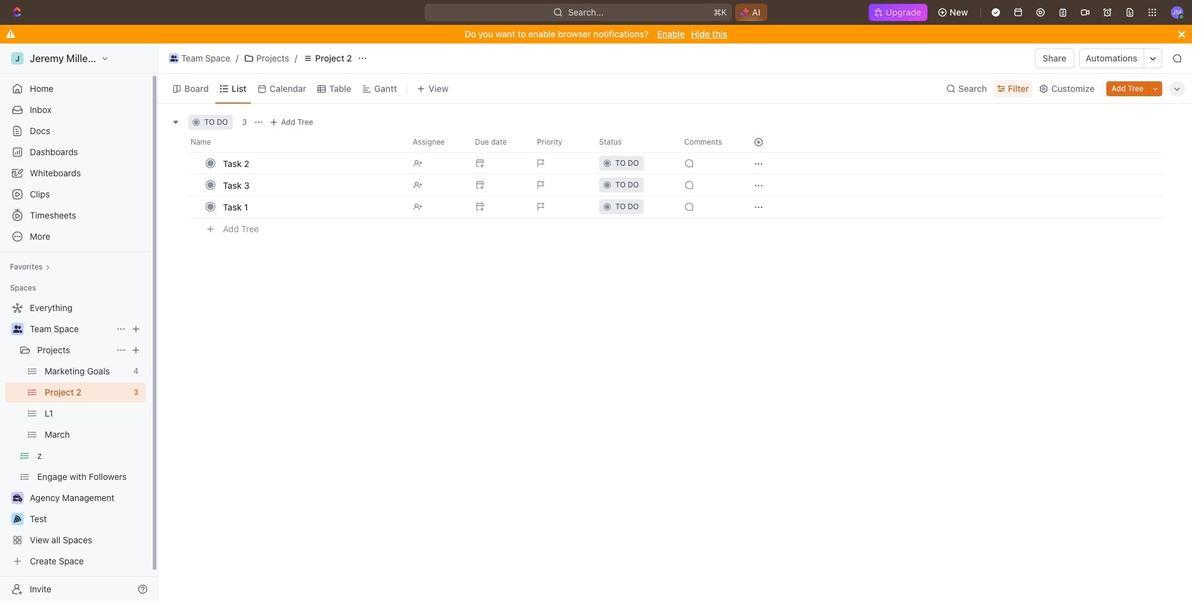 Task type: vqa. For each thing, say whether or not it's contained in the screenshot.
Add List
no



Task type: describe. For each thing, give the bounding box(es) containing it.
business time image
[[13, 494, 22, 502]]



Task type: locate. For each thing, give the bounding box(es) containing it.
tree
[[5, 298, 146, 571]]

sidebar navigation
[[0, 43, 161, 601]]

tree inside sidebar navigation
[[5, 298, 146, 571]]

user group image
[[170, 55, 178, 61]]

jeremy miller's workspace, , element
[[11, 52, 24, 65]]

pizza slice image
[[14, 515, 21, 523]]

user group image
[[13, 325, 22, 333]]



